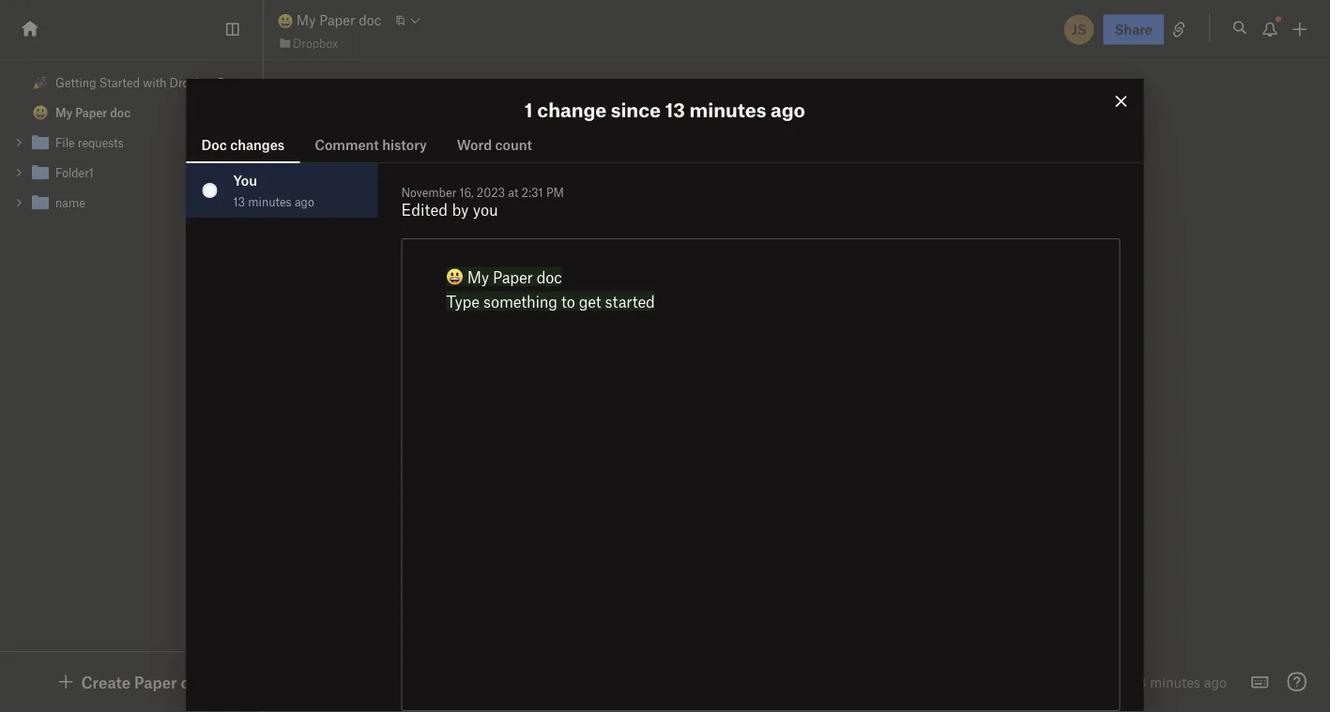 Task type: describe. For each thing, give the bounding box(es) containing it.
by
[[452, 199, 469, 219]]

you 13 minutes ago
[[233, 172, 314, 209]]

started inside 😃 my paper doc type something to get started
[[605, 292, 655, 311]]

dropbox inside / contents list
[[170, 76, 215, 90]]

2 list item from the top
[[0, 158, 263, 188]]

type something to get started
[[394, 374, 608, 393]]

2 vertical spatial my paper doc
[[384, 295, 642, 342]]

16,
[[460, 185, 474, 199]]

0 vertical spatial 13
[[665, 97, 686, 121]]

doc inside / contents list
[[110, 106, 131, 120]]

0 horizontal spatial type
[[394, 374, 428, 393]]

paper inside popup button
[[134, 673, 177, 692]]

0 horizontal spatial get
[[530, 374, 553, 393]]

create paper doc button
[[55, 671, 208, 694]]

comment
[[315, 136, 379, 152]]

grinning face with big eyes image
[[33, 105, 48, 120]]

party popper image
[[33, 75, 48, 90]]

doc
[[201, 136, 227, 152]]

you
[[473, 199, 498, 219]]

november
[[401, 185, 457, 199]]

13 for you 13 minutes ago
[[233, 195, 245, 209]]

changes
[[230, 136, 285, 152]]

3 list item from the top
[[0, 188, 263, 218]]

type inside 😃 my paper doc type something to get started
[[446, 292, 480, 311]]

paper up dropbox link
[[319, 12, 355, 28]]

create paper doc
[[81, 673, 208, 692]]

1 vertical spatial started
[[557, 374, 608, 393]]

paper inside 😃 my paper doc type something to get started
[[493, 267, 533, 286]]

my right grinning face with big eyes icon
[[297, 12, 316, 28]]

ago for you 13 minutes ago
[[295, 195, 314, 209]]

paper up doc changes
[[218, 76, 249, 90]]

doc inside 😃 my paper doc type something to get started
[[537, 267, 562, 286]]

getting started with dropbox paper link
[[0, 68, 263, 98]]

history
[[382, 136, 427, 152]]

1 change since 13 minutes ago
[[525, 97, 806, 121]]

getting started with dropbox paper
[[55, 76, 249, 90]]

dig image
[[55, 671, 77, 694]]

doc changes
[[201, 136, 285, 152]]



Task type: locate. For each thing, give the bounding box(es) containing it.
count
[[495, 136, 532, 152]]

to inside 😃 my paper doc type something to get started
[[561, 292, 575, 311]]

paper up the type something to get started
[[459, 295, 565, 342]]

/ contents list
[[0, 68, 263, 218]]

ago
[[771, 97, 806, 121], [295, 195, 314, 209], [1204, 674, 1227, 691]]

1 horizontal spatial type
[[446, 292, 480, 311]]

paper down the getting
[[75, 106, 107, 120]]

create
[[81, 673, 131, 692]]

my paper doc inside / contents list
[[55, 106, 131, 120]]

dropbox down grinning face with big eyes icon
[[293, 36, 338, 50]]

2 horizontal spatial minutes
[[1150, 674, 1201, 691]]

november 16, 2023 at 2:31 pm edited by you
[[401, 185, 564, 219]]

😃
[[446, 267, 461, 287]]

get inside 😃 my paper doc type something to get started
[[579, 292, 601, 311]]

my
[[297, 12, 316, 28], [55, 106, 73, 120], [467, 267, 489, 286], [393, 295, 450, 342]]

doc inside the create paper doc popup button
[[181, 673, 208, 692]]

grinning face with big eyes image
[[278, 14, 293, 29]]

my paper doc up dropbox link
[[293, 12, 382, 28]]

since
[[611, 97, 661, 121]]

1 horizontal spatial to
[[561, 292, 575, 311]]

minutes inside you 13 minutes ago
[[248, 195, 292, 209]]

my paper doc down the getting
[[55, 106, 131, 120]]

dropbox right with
[[170, 76, 215, 90]]

you
[[233, 172, 257, 189]]

minutes right updated
[[1150, 674, 1201, 691]]

paper right create
[[134, 673, 177, 692]]

0 horizontal spatial dropbox
[[170, 76, 215, 90]]

0 vertical spatial something
[[484, 292, 558, 311]]

13
[[665, 97, 686, 121], [233, 195, 245, 209], [1133, 674, 1147, 691]]

1 horizontal spatial get
[[579, 292, 601, 311]]

0 horizontal spatial ago
[[295, 195, 314, 209]]

2 vertical spatial 13
[[1133, 674, 1147, 691]]

my paper doc link
[[278, 10, 382, 31], [0, 98, 263, 128]]

1 horizontal spatial ago
[[771, 97, 806, 121]]

0 horizontal spatial my paper doc
[[55, 106, 131, 120]]

edited
[[401, 199, 448, 219]]

13 right updated
[[1133, 674, 1147, 691]]

my paper doc up the type something to get started
[[384, 295, 642, 342]]

0 vertical spatial started
[[605, 292, 655, 311]]

my down the 😃
[[393, 295, 450, 342]]

pm
[[546, 185, 564, 199]]

0 vertical spatial ago
[[771, 97, 806, 121]]

0 vertical spatial to
[[561, 292, 575, 311]]

updated
[[1076, 674, 1129, 691]]

something inside 😃 my paper doc type something to get started
[[484, 292, 558, 311]]

word
[[457, 136, 492, 152]]

you tab list
[[186, 163, 378, 713]]

share button
[[1104, 15, 1164, 45]]

to
[[561, 292, 575, 311], [512, 374, 526, 393]]

1 vertical spatial 13
[[233, 195, 245, 209]]

2 vertical spatial minutes
[[1150, 674, 1201, 691]]

2 horizontal spatial ago
[[1204, 674, 1227, 691]]

2 horizontal spatial 13
[[1133, 674, 1147, 691]]

0 horizontal spatial to
[[512, 374, 526, 393]]

1 vertical spatial something
[[432, 374, 508, 393]]

1 vertical spatial get
[[530, 374, 553, 393]]

tab list
[[186, 126, 1144, 163]]

13 for updated 13 minutes ago
[[1133, 674, 1147, 691]]

minutes for you 13 minutes ago
[[248, 195, 292, 209]]

2023
[[477, 185, 505, 199]]

0 horizontal spatial 13
[[233, 195, 245, 209]]

js button
[[1063, 13, 1096, 46]]

dropbox link
[[278, 34, 338, 52]]

2:31
[[522, 185, 543, 199]]

13 down you at the top of the page
[[233, 195, 245, 209]]

1 vertical spatial ago
[[295, 195, 314, 209]]

1 vertical spatial minutes
[[248, 195, 292, 209]]

paper right the 😃
[[493, 267, 533, 286]]

my inside 😃 my paper doc type something to get started
[[467, 267, 489, 286]]

my inside / contents list
[[55, 106, 73, 120]]

word count
[[457, 136, 532, 152]]

started
[[605, 292, 655, 311], [557, 374, 608, 393]]

0 horizontal spatial my paper doc link
[[0, 98, 263, 128]]

1 vertical spatial my paper doc link
[[0, 98, 263, 128]]

doc
[[359, 12, 382, 28], [110, 106, 131, 120], [537, 267, 562, 286], [575, 295, 642, 342], [181, 673, 208, 692]]

list item
[[0, 128, 263, 158], [0, 158, 263, 188], [0, 188, 263, 218]]

0 vertical spatial type
[[446, 292, 480, 311]]

2 vertical spatial ago
[[1204, 674, 1227, 691]]

ago for updated 13 minutes ago
[[1204, 674, 1227, 691]]

0 vertical spatial my paper doc
[[293, 12, 382, 28]]

at
[[508, 185, 519, 199]]

with
[[143, 76, 167, 90]]

0 vertical spatial dropbox
[[293, 36, 338, 50]]

comment history
[[315, 136, 427, 152]]

tab list containing doc changes
[[186, 126, 1144, 163]]

paper
[[319, 12, 355, 28], [218, 76, 249, 90], [75, 106, 107, 120], [493, 267, 533, 286], [459, 295, 565, 342], [134, 673, 177, 692]]

my right grinning face with big eyes image
[[55, 106, 73, 120]]

ago inside you 13 minutes ago
[[295, 195, 314, 209]]

dropbox
[[293, 36, 338, 50], [170, 76, 215, 90]]

1 horizontal spatial 13
[[665, 97, 686, 121]]

minutes
[[690, 97, 767, 121], [248, 195, 292, 209], [1150, 674, 1201, 691]]

0 horizontal spatial minutes
[[248, 195, 292, 209]]

started
[[99, 76, 140, 90]]

something
[[484, 292, 558, 311], [432, 374, 508, 393]]

minutes down you at the top of the page
[[248, 195, 292, 209]]

get
[[579, 292, 601, 311], [530, 374, 553, 393]]

1 vertical spatial to
[[512, 374, 526, 393]]

0 vertical spatial minutes
[[690, 97, 767, 121]]

share
[[1115, 21, 1153, 38]]

1 list item from the top
[[0, 128, 263, 158]]

0 vertical spatial get
[[579, 292, 601, 311]]

minutes for updated 13 minutes ago
[[1150, 674, 1201, 691]]

my right the 😃
[[467, 267, 489, 286]]

1 horizontal spatial my paper doc
[[293, 12, 382, 28]]

minutes right since
[[690, 97, 767, 121]]

😃 my paper doc type something to get started
[[446, 267, 655, 311]]

type
[[446, 292, 480, 311], [394, 374, 428, 393]]

1 vertical spatial my paper doc
[[55, 106, 131, 120]]

1
[[525, 97, 533, 121]]

my paper doc link up dropbox link
[[278, 10, 382, 31]]

js
[[1072, 21, 1087, 38]]

0 vertical spatial my paper doc link
[[278, 10, 382, 31]]

1 vertical spatial dropbox
[[170, 76, 215, 90]]

2 horizontal spatial my paper doc
[[384, 295, 642, 342]]

1 vertical spatial type
[[394, 374, 428, 393]]

1 horizontal spatial my paper doc link
[[278, 10, 382, 31]]

getting
[[55, 76, 96, 90]]

13 inside you 13 minutes ago
[[233, 195, 245, 209]]

my paper doc link down started
[[0, 98, 263, 128]]

my paper doc
[[293, 12, 382, 28], [55, 106, 131, 120], [384, 295, 642, 342]]

1 horizontal spatial dropbox
[[293, 36, 338, 50]]

1 horizontal spatial minutes
[[690, 97, 767, 121]]

updated 13 minutes ago
[[1076, 674, 1227, 691]]

13 right since
[[665, 97, 686, 121]]

change
[[537, 97, 607, 121]]



Task type: vqa. For each thing, say whether or not it's contained in the screenshot.
stay informed with real-time notifications
no



